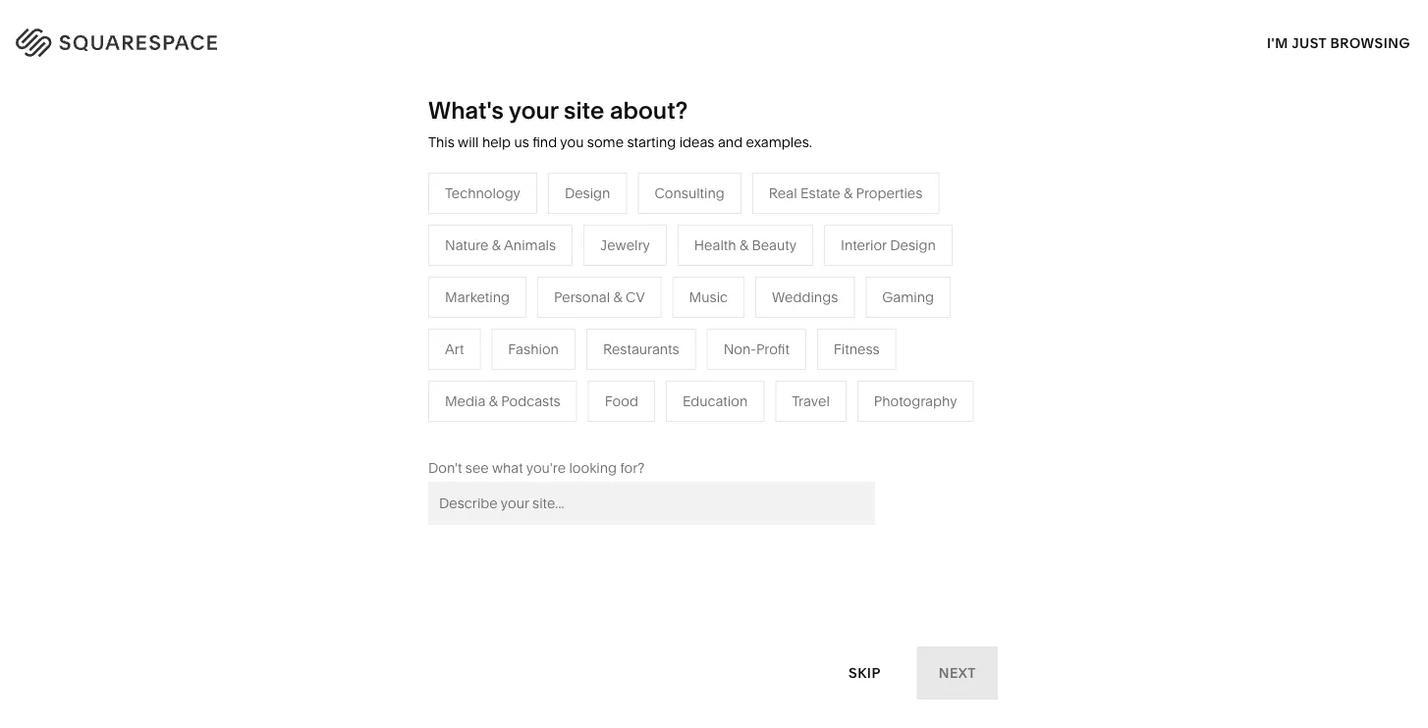 Task type: describe. For each thing, give the bounding box(es) containing it.
& right home
[[943, 273, 952, 290]]

community
[[485, 362, 561, 378]]

travel link
[[692, 273, 750, 290]]

just
[[1292, 34, 1327, 51]]

Fitness radio
[[817, 329, 896, 370]]

squarespace logo image
[[39, 25, 241, 54]]

i'm just browsing link
[[1267, 16, 1410, 70]]

yours
[[57, 156, 188, 216]]

food inside radio
[[605, 393, 638, 410]]

fashion inside fashion radio
[[508, 341, 559, 358]]

see
[[465, 460, 489, 477]]

music
[[689, 289, 728, 306]]

local business
[[485, 332, 581, 349]]

us
[[514, 134, 529, 151]]

what's
[[428, 95, 504, 124]]

responsive
[[882, 154, 964, 173]]

what's your site about? this will help us find you some starting ideas and examples.
[[428, 95, 812, 151]]

for?
[[620, 460, 645, 477]]

personal
[[882, 135, 947, 154]]

help
[[482, 134, 511, 151]]

jewelry
[[600, 237, 650, 254]]

find
[[532, 134, 557, 151]]

1 a from the left
[[1022, 116, 1031, 135]]

website,
[[1102, 116, 1164, 135]]

don't
[[428, 460, 462, 477]]

& inside option
[[613, 289, 622, 306]]

0 horizontal spatial food
[[485, 391, 519, 408]]

you're
[[526, 460, 566, 477]]

Consulting radio
[[638, 173, 741, 214]]

squarespace logo link
[[39, 25, 309, 54]]

nature & animals link
[[900, 303, 1030, 319]]

1 vertical spatial non-
[[576, 362, 609, 378]]

to
[[1109, 154, 1124, 173]]

will
[[458, 134, 479, 151]]

Travel radio
[[775, 381, 846, 422]]

template
[[293, 106, 504, 167]]

fashion link
[[485, 273, 556, 290]]

started.
[[1156, 154, 1213, 173]]

real estate & properties link
[[692, 421, 866, 437]]

podcasts inside media & podcasts 'option'
[[501, 393, 561, 410]]

Personal & CV radio
[[537, 277, 662, 318]]

log
[[1340, 31, 1369, 48]]

log             in
[[1340, 31, 1387, 48]]

Fashion radio
[[491, 329, 575, 370]]

make any template yours with ease.
[[57, 106, 515, 216]]

home
[[900, 273, 939, 290]]

restaurants link
[[692, 303, 788, 319]]

Interior Design radio
[[824, 225, 952, 266]]

health & beauty
[[694, 237, 797, 254]]

use
[[1054, 135, 1081, 154]]

professional
[[485, 303, 564, 319]]

Art radio
[[428, 329, 481, 370]]

0 vertical spatial podcasts
[[749, 332, 808, 349]]

or
[[1286, 116, 1301, 135]]

& down restaurants link
[[736, 332, 745, 349]]

entertainment
[[485, 421, 576, 437]]

Photography radio
[[857, 381, 974, 422]]

media & podcasts link
[[692, 332, 828, 349]]

& right health
[[740, 237, 748, 254]]

whether you need a portfolio website, an online store, or a personal blog, you can use squarespace's customizable and responsive website templates to get started.
[[882, 116, 1330, 173]]

professional services
[[485, 303, 623, 319]]

2 a from the left
[[1305, 116, 1314, 135]]

food link
[[485, 391, 538, 408]]

some
[[587, 134, 624, 151]]

online
[[1190, 116, 1236, 135]]

weddings link
[[692, 391, 778, 408]]

2 horizontal spatial you
[[992, 135, 1019, 154]]

pazari element
[[517, 672, 909, 727]]

Real Estate & Properties radio
[[752, 173, 939, 214]]

squarespace's
[[1085, 135, 1194, 154]]

beauty
[[752, 237, 797, 254]]

travel inside option
[[792, 393, 830, 410]]

nature & animals inside radio
[[445, 237, 556, 254]]

examples.
[[746, 134, 812, 151]]

beaumont element
[[976, 672, 1368, 727]]

properties inside option
[[856, 185, 923, 202]]

browsing
[[1330, 34, 1410, 51]]

1 horizontal spatial you
[[949, 116, 976, 135]]

get
[[1127, 154, 1152, 173]]

education
[[682, 393, 748, 410]]

Restaurants radio
[[586, 329, 696, 370]]

Health & Beauty radio
[[678, 225, 813, 266]]

non- inside non-profit 'radio'
[[723, 341, 756, 358]]

pazari image
[[517, 672, 909, 727]]

your
[[509, 95, 558, 124]]

0 horizontal spatial weddings
[[692, 391, 758, 408]]

store,
[[1240, 116, 1282, 135]]

don't see what you're looking for?
[[428, 460, 645, 477]]

1 horizontal spatial media & podcasts
[[692, 332, 808, 349]]

in
[[1372, 31, 1387, 48]]

events link
[[692, 362, 755, 378]]

1 vertical spatial nature
[[900, 303, 943, 319]]

1 horizontal spatial animals
[[959, 303, 1011, 319]]

skip button
[[827, 647, 902, 701]]

Don't see what you're looking for? field
[[428, 482, 875, 525]]

cv
[[626, 289, 645, 306]]

starting
[[627, 134, 676, 151]]

events
[[692, 362, 735, 378]]

portfolio
[[1034, 116, 1098, 135]]

estate inside option
[[800, 185, 840, 202]]

0 horizontal spatial properties
[[780, 421, 846, 437]]

templates
[[1030, 154, 1105, 173]]

Nature & Animals radio
[[428, 225, 573, 266]]

can
[[1023, 135, 1050, 154]]

personal
[[554, 289, 610, 306]]



Task type: vqa. For each thing, say whether or not it's contained in the screenshot.
3rd Preview "link" from the left
no



Task type: locate. For each thing, give the bounding box(es) containing it.
& left cv
[[613, 289, 622, 306]]

make
[[57, 106, 186, 167]]

0 horizontal spatial design
[[565, 185, 610, 202]]

nature up marketing
[[445, 237, 489, 254]]

media up events
[[692, 332, 733, 349]]

0 horizontal spatial animals
[[504, 237, 556, 254]]

community & non-profits
[[485, 362, 649, 378]]

non- up events link
[[723, 341, 756, 358]]

food down community
[[485, 391, 519, 408]]

media & podcasts inside 'option'
[[445, 393, 561, 410]]

0 horizontal spatial podcasts
[[501, 393, 561, 410]]

with
[[198, 156, 298, 216]]

1 vertical spatial real estate & properties
[[692, 421, 846, 437]]

0 horizontal spatial media
[[445, 393, 485, 410]]

animals
[[504, 237, 556, 254], [959, 303, 1011, 319]]

about?
[[610, 95, 688, 124]]

art
[[445, 341, 464, 358]]

you inside what's your site about? this will help us find you some starting ideas and examples.
[[560, 134, 584, 151]]

and
[[718, 134, 743, 151], [1302, 135, 1330, 154]]

1 vertical spatial animals
[[959, 303, 1011, 319]]

non- up food radio
[[576, 362, 609, 378]]

decor
[[955, 273, 995, 290]]

& inside radio
[[492, 237, 501, 254]]

1 horizontal spatial weddings
[[772, 289, 838, 306]]

1 vertical spatial weddings
[[692, 391, 758, 408]]

0 horizontal spatial you
[[560, 134, 584, 151]]

1 vertical spatial design
[[890, 237, 936, 254]]

&
[[844, 185, 853, 202], [492, 237, 501, 254], [740, 237, 748, 254], [943, 273, 952, 290], [613, 289, 622, 306], [947, 303, 956, 319], [736, 332, 745, 349], [564, 362, 573, 378], [489, 393, 498, 410], [767, 421, 776, 437]]

1 horizontal spatial design
[[890, 237, 936, 254]]

food
[[485, 391, 519, 408], [605, 393, 638, 410]]

1 horizontal spatial and
[[1302, 135, 1330, 154]]

profit
[[756, 341, 789, 358]]

weddings down beauty
[[772, 289, 838, 306]]

0 vertical spatial nature & animals
[[445, 237, 556, 254]]

0 vertical spatial travel
[[692, 273, 730, 290]]

restaurants
[[692, 303, 769, 319], [603, 341, 679, 358]]

real down the examples.
[[769, 185, 797, 202]]

restaurants down travel link
[[692, 303, 769, 319]]

Non-Profit radio
[[707, 329, 806, 370]]

real
[[769, 185, 797, 202], [692, 421, 721, 437]]

& down business
[[564, 362, 573, 378]]

restaurants inside option
[[603, 341, 679, 358]]

and inside whether you need a portfolio website, an online store, or a personal blog, you can use squarespace's customizable and responsive website templates to get started.
[[1302, 135, 1330, 154]]

technology
[[445, 185, 520, 202]]

site
[[564, 95, 604, 124]]

you left the need
[[949, 116, 976, 135]]

Media & Podcasts radio
[[428, 381, 577, 422]]

1 horizontal spatial properties
[[856, 185, 923, 202]]

0 vertical spatial fashion
[[485, 273, 536, 290]]

design inside option
[[565, 185, 610, 202]]

blog,
[[951, 135, 989, 154]]

an
[[1168, 116, 1186, 135]]

1 vertical spatial restaurants
[[603, 341, 679, 358]]

0 vertical spatial animals
[[504, 237, 556, 254]]

skip
[[849, 665, 881, 682]]

1 horizontal spatial non-
[[723, 341, 756, 358]]

0 horizontal spatial media & podcasts
[[445, 393, 561, 410]]

Gaming radio
[[866, 277, 951, 318]]

0 vertical spatial properties
[[856, 185, 923, 202]]

0 vertical spatial nature
[[445, 237, 489, 254]]

1 horizontal spatial media
[[692, 332, 733, 349]]

nature inside radio
[[445, 237, 489, 254]]

real estate & properties up interior
[[769, 185, 923, 202]]

0 vertical spatial real
[[769, 185, 797, 202]]

nature down home
[[900, 303, 943, 319]]

Music radio
[[672, 277, 745, 318]]

whether
[[882, 116, 946, 135]]

travel up the real estate & properties link at the bottom
[[792, 393, 830, 410]]

you right find
[[560, 134, 584, 151]]

0 horizontal spatial and
[[718, 134, 743, 151]]

weddings down events link
[[692, 391, 758, 408]]

Technology radio
[[428, 173, 537, 214]]

media inside 'option'
[[445, 393, 485, 410]]

1 horizontal spatial travel
[[792, 393, 830, 410]]

travel down health
[[692, 273, 730, 290]]

Jewelry radio
[[583, 225, 667, 266]]

1 vertical spatial travel
[[792, 393, 830, 410]]

non-
[[723, 341, 756, 358], [576, 362, 609, 378]]

profits
[[609, 362, 649, 378]]

beaumont image
[[976, 672, 1368, 727]]

media down art
[[445, 393, 485, 410]]

1 vertical spatial podcasts
[[501, 393, 561, 410]]

Education radio
[[666, 381, 764, 422]]

0 vertical spatial media & podcasts
[[692, 332, 808, 349]]

1 horizontal spatial nature & animals
[[900, 303, 1011, 319]]

interior
[[841, 237, 887, 254]]

services
[[567, 303, 623, 319]]

interior design
[[841, 237, 936, 254]]

properties down responsive
[[856, 185, 923, 202]]

next
[[939, 665, 976, 682]]

photography
[[874, 393, 957, 410]]

0 horizontal spatial nature
[[445, 237, 489, 254]]

website
[[967, 154, 1026, 173]]

1 vertical spatial fashion
[[508, 341, 559, 358]]

i'm just browsing
[[1267, 34, 1410, 51]]

1 horizontal spatial restaurants
[[692, 303, 769, 319]]

real estate & properties inside option
[[769, 185, 923, 202]]

business
[[523, 332, 581, 349]]

restaurants up profits
[[603, 341, 679, 358]]

home & decor link
[[900, 273, 1014, 290]]

personal & cv
[[554, 289, 645, 306]]

1 vertical spatial media
[[445, 393, 485, 410]]

Food radio
[[588, 381, 655, 422]]

podcasts up entertainment
[[501, 393, 561, 410]]

0 horizontal spatial travel
[[692, 273, 730, 290]]

design down some
[[565, 185, 610, 202]]

customizable
[[1198, 135, 1298, 154]]

food down profits
[[605, 393, 638, 410]]

& up fashion link in the left of the page
[[492, 237, 501, 254]]

nature & animals up fashion link in the left of the page
[[445, 237, 556, 254]]

1 vertical spatial real
[[692, 421, 721, 437]]

1 vertical spatial media & podcasts
[[445, 393, 561, 410]]

health
[[694, 237, 736, 254]]

1 vertical spatial properties
[[780, 421, 846, 437]]

& inside 'option'
[[489, 393, 498, 410]]

nature & animals
[[445, 237, 556, 254], [900, 303, 1011, 319]]

0 vertical spatial weddings
[[772, 289, 838, 306]]

consulting
[[655, 185, 725, 202]]

and inside what's your site about? this will help us find you some starting ideas and examples.
[[718, 134, 743, 151]]

Weddings radio
[[755, 277, 855, 318]]

fashion
[[485, 273, 536, 290], [508, 341, 559, 358]]

& down community
[[489, 393, 498, 410]]

local
[[485, 332, 520, 349]]

animals up fashion link in the left of the page
[[504, 237, 556, 254]]

1 horizontal spatial nature
[[900, 303, 943, 319]]

design up home
[[890, 237, 936, 254]]

media
[[692, 332, 733, 349], [445, 393, 485, 410]]

real estate & properties
[[769, 185, 923, 202], [692, 421, 846, 437]]

real inside option
[[769, 185, 797, 202]]

any
[[198, 106, 281, 167]]

i'm
[[1267, 34, 1288, 51]]

1 horizontal spatial estate
[[800, 185, 840, 202]]

design inside "radio"
[[890, 237, 936, 254]]

0 vertical spatial restaurants
[[692, 303, 769, 319]]

professional services link
[[485, 303, 642, 319]]

and right "ideas"
[[718, 134, 743, 151]]

properties down profit
[[780, 421, 846, 437]]

a right or
[[1305, 116, 1314, 135]]

log             in link
[[1340, 31, 1387, 48]]

0 vertical spatial media
[[692, 332, 733, 349]]

a
[[1022, 116, 1031, 135], [1305, 116, 1314, 135]]

media & podcasts down restaurants link
[[692, 332, 808, 349]]

1 horizontal spatial podcasts
[[749, 332, 808, 349]]

0 vertical spatial real estate & properties
[[769, 185, 923, 202]]

& up interior
[[844, 185, 853, 202]]

looking
[[569, 460, 617, 477]]

& down home & decor
[[947, 303, 956, 319]]

estate
[[800, 185, 840, 202], [724, 421, 764, 437]]

gaming
[[882, 289, 934, 306]]

estate down the examples.
[[800, 185, 840, 202]]

0 horizontal spatial non-
[[576, 362, 609, 378]]

podcasts down restaurants link
[[749, 332, 808, 349]]

community & non-profits link
[[485, 362, 669, 378]]

real down the 'education'
[[692, 421, 721, 437]]

Marketing radio
[[428, 277, 526, 318]]

next button
[[917, 647, 998, 700]]

0 horizontal spatial real
[[692, 421, 721, 437]]

0 horizontal spatial estate
[[724, 421, 764, 437]]

ease.
[[309, 156, 434, 216]]

you
[[949, 116, 976, 135], [560, 134, 584, 151], [992, 135, 1019, 154]]

you left can
[[992, 135, 1019, 154]]

and right or
[[1302, 135, 1330, 154]]

fashion up community
[[508, 341, 559, 358]]

need
[[980, 116, 1018, 135]]

0 horizontal spatial a
[[1022, 116, 1031, 135]]

ideas
[[679, 134, 714, 151]]

0 vertical spatial non-
[[723, 341, 756, 358]]

marketing
[[445, 289, 510, 306]]

nature
[[445, 237, 489, 254], [900, 303, 943, 319]]

fitness
[[834, 341, 880, 358]]

entertainment link
[[485, 421, 596, 437]]

non-profit
[[723, 341, 789, 358]]

animals inside radio
[[504, 237, 556, 254]]

1 horizontal spatial real
[[769, 185, 797, 202]]

a right the need
[[1022, 116, 1031, 135]]

weddings inside option
[[772, 289, 838, 306]]

& down "weddings" link at the bottom of page
[[767, 421, 776, 437]]

1 vertical spatial nature & animals
[[900, 303, 1011, 319]]

estate down "weddings" link at the bottom of page
[[724, 421, 764, 437]]

animals down decor
[[959, 303, 1011, 319]]

Design radio
[[548, 173, 627, 214]]

fashion up professional
[[485, 273, 536, 290]]

real estate & properties down "weddings" link at the bottom of page
[[692, 421, 846, 437]]

0 horizontal spatial restaurants
[[603, 341, 679, 358]]

0 horizontal spatial nature & animals
[[445, 237, 556, 254]]

1 horizontal spatial a
[[1305, 116, 1314, 135]]

1 vertical spatial estate
[[724, 421, 764, 437]]

0 vertical spatial design
[[565, 185, 610, 202]]

podcasts
[[749, 332, 808, 349], [501, 393, 561, 410]]

0 vertical spatial estate
[[800, 185, 840, 202]]

media & podcasts down community
[[445, 393, 561, 410]]

home & decor
[[900, 273, 995, 290]]

nature & animals down the home & decor link
[[900, 303, 1011, 319]]

1 horizontal spatial food
[[605, 393, 638, 410]]



